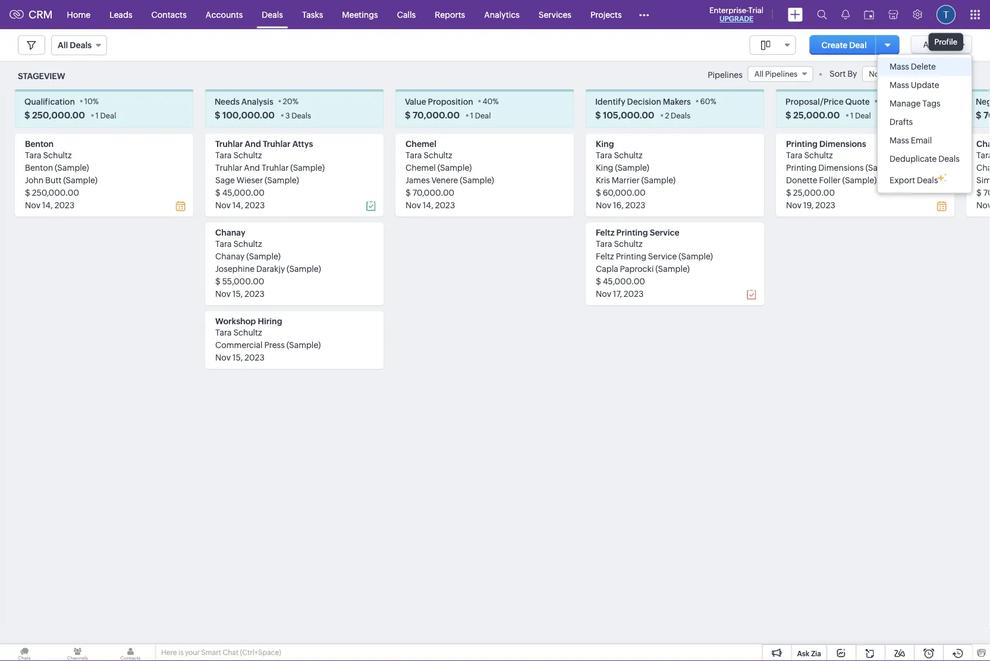 Task type: vqa. For each thing, say whether or not it's contained in the screenshot.
Free Upgrade
no



Task type: locate. For each thing, give the bounding box(es) containing it.
1 vertical spatial benton
[[25, 163, 53, 172]]

$ down capla at the right
[[596, 276, 601, 286]]

josephine
[[215, 264, 255, 273]]

None field
[[750, 35, 797, 55]]

1 1 from the left
[[96, 111, 99, 120]]

venere
[[432, 175, 458, 185]]

feltz up capla at the right
[[596, 251, 615, 261]]

4 % from the left
[[711, 97, 717, 105]]

2023 down 60,000.00
[[626, 200, 646, 210]]

printing
[[787, 139, 818, 148], [787, 163, 817, 172], [617, 227, 648, 237], [616, 251, 647, 261]]

0 horizontal spatial pipelines
[[708, 70, 743, 80]]

14, down james
[[423, 200, 434, 210]]

70,000.00 down venere
[[413, 188, 455, 197]]

1 vertical spatial 15,
[[233, 352, 243, 362]]

decision
[[628, 96, 662, 106]]

250,000.00 down butt on the top left of the page
[[32, 188, 79, 197]]

profile image
[[937, 5, 956, 24]]

$ down sim
[[977, 188, 982, 197]]

john
[[25, 175, 44, 185]]

wieser
[[237, 175, 263, 185]]

tags
[[923, 99, 941, 108]]

1 vertical spatial feltz
[[596, 251, 615, 261]]

deals inside 'all deals' field
[[70, 40, 92, 50]]

0 vertical spatial mass
[[890, 62, 910, 71]]

15, down commercial
[[233, 352, 243, 362]]

(sample) right marrier
[[642, 175, 676, 185]]

deal right create
[[850, 40, 867, 50]]

(sample) right press
[[287, 340, 321, 349]]

$ inside neg $ 70
[[976, 110, 982, 120]]

pipelines
[[766, 69, 798, 78], [708, 70, 743, 80]]

tara down king link on the right of page
[[596, 150, 613, 160]]

2 25,000.00 from the top
[[794, 188, 835, 197]]

1 deal for 250,000.00
[[96, 111, 116, 120]]

pipelines up the 60 %
[[708, 70, 743, 80]]

tara inside truhlar and truhlar attys tara schultz truhlar and truhlar (sample) sage wieser (sample) $ 45,000.00 nov 14, 2023
[[215, 150, 232, 160]]

service up capla paprocki (sample) "link"
[[648, 251, 677, 261]]

chemel link
[[406, 139, 437, 148]]

all deals
[[58, 40, 92, 50]]

tara up sage
[[215, 150, 232, 160]]

3 1 deal from the left
[[851, 111, 872, 120]]

deals for export deals
[[917, 176, 939, 185]]

is
[[178, 649, 184, 657]]

3 14, from the left
[[423, 200, 434, 210]]

1 vertical spatial king
[[596, 163, 614, 172]]

tara inside chemel tara schultz chemel (sample) james venere (sample) $ 70,000.00 nov 14, 2023
[[406, 150, 422, 160]]

2023 down sage wieser (sample) link in the top of the page
[[245, 200, 265, 210]]

0 horizontal spatial all
[[58, 40, 68, 50]]

% for $ 105,000.00
[[711, 97, 717, 105]]

0 horizontal spatial 1
[[96, 111, 99, 120]]

250,000.00 down qualification on the left of the page
[[32, 110, 85, 120]]

attys
[[293, 139, 313, 148]]

crm link
[[10, 8, 53, 21]]

(sample) down feltz printing service (sample) link
[[656, 264, 690, 273]]

All Deals field
[[51, 35, 107, 55]]

printing up paprocki
[[616, 251, 647, 261]]

$ down qualification on the left of the page
[[24, 110, 30, 120]]

donette
[[787, 175, 818, 185]]

(sample) right darakjy
[[287, 264, 321, 273]]

1 down 10 % at the left of the page
[[96, 111, 99, 120]]

1 horizontal spatial 1 deal
[[471, 111, 491, 120]]

$ down james
[[406, 188, 411, 197]]

70 down 'neg'
[[984, 110, 991, 120]]

1 25,000.00 from the top
[[794, 110, 840, 120]]

2 horizontal spatial 1
[[851, 111, 854, 120]]

deals right '2'
[[671, 111, 691, 120]]

14, inside benton tara schultz benton (sample) john butt (sample) $ 250,000.00 nov 14, 2023
[[42, 200, 53, 210]]

0 vertical spatial 25,000.00
[[794, 110, 840, 120]]

% for $ 250,000.00
[[93, 97, 99, 105]]

tara down workshop
[[215, 327, 232, 337]]

nov down james
[[406, 200, 421, 210]]

0 vertical spatial 250,000.00
[[32, 110, 85, 120]]

commercial
[[215, 340, 263, 349]]

60,000.00
[[603, 188, 646, 197]]

drafts link
[[878, 113, 972, 131]]

truhlar up sage
[[215, 163, 242, 172]]

press
[[264, 340, 285, 349]]

contacts
[[151, 10, 187, 19]]

1 70 from the top
[[984, 110, 991, 120]]

nov left "16,"
[[596, 200, 612, 210]]

proposal/price
[[786, 96, 844, 106]]

2 250,000.00 from the top
[[32, 188, 79, 197]]

ask zia
[[798, 649, 822, 657]]

40 %
[[483, 97, 499, 105]]

0 vertical spatial 70,000.00
[[413, 110, 460, 120]]

deals
[[262, 10, 283, 19], [70, 40, 92, 50], [292, 111, 311, 120], [671, 111, 691, 120], [939, 154, 960, 164], [917, 176, 939, 185]]

0 horizontal spatial 1 deal
[[96, 111, 116, 120]]

2 1 from the left
[[471, 111, 474, 120]]

nov inside benton tara schultz benton (sample) john butt (sample) $ 250,000.00 nov 14, 2023
[[25, 200, 40, 210]]

deal down quote
[[856, 111, 872, 120]]

schultz down truhlar and truhlar attys link
[[234, 150, 262, 160]]

1 vertical spatial 70
[[984, 188, 991, 197]]

0 vertical spatial 45,000.00
[[222, 188, 265, 197]]

0 vertical spatial benton
[[25, 139, 54, 148]]

(sample) up capla paprocki (sample) "link"
[[679, 251, 713, 261]]

king up the king (sample) link
[[596, 139, 614, 148]]

mass for mass email
[[890, 136, 910, 145]]

14, inside truhlar and truhlar attys tara schultz truhlar and truhlar (sample) sage wieser (sample) $ 45,000.00 nov 14, 2023
[[233, 200, 243, 210]]

1 vertical spatial 25,000.00
[[794, 188, 835, 197]]

0 horizontal spatial 45,000.00
[[222, 188, 265, 197]]

deals for deduplicate deals
[[939, 154, 960, 164]]

all for all deals
[[58, 40, 68, 50]]

2 cha link from the top
[[977, 163, 991, 172]]

14, inside chemel tara schultz chemel (sample) james venere (sample) $ 70,000.00 nov 14, 2023
[[423, 200, 434, 210]]

1 horizontal spatial 45,000.00
[[603, 276, 646, 286]]

nov inside "printing dimensions tara schultz printing dimensions (sample) donette foller (sample) $ 25,000.00 nov 19, 2023"
[[787, 200, 802, 210]]

% right the makers
[[711, 97, 717, 105]]

search element
[[810, 0, 835, 29]]

feltz printing service link
[[596, 227, 680, 237]]

70
[[984, 110, 991, 120], [984, 188, 991, 197]]

chemel
[[406, 139, 437, 148], [406, 163, 436, 172]]

ask
[[798, 649, 810, 657]]

2 15, from the top
[[233, 352, 243, 362]]

tara down chanay link
[[215, 239, 232, 248]]

deal right $ 250,000.00
[[100, 111, 116, 120]]

1 benton from the top
[[25, 139, 54, 148]]

schultz inside benton tara schultz benton (sample) john butt (sample) $ 250,000.00 nov 14, 2023
[[43, 150, 72, 160]]

service
[[650, 227, 680, 237], [648, 251, 677, 261]]

cha
[[977, 139, 991, 148], [977, 163, 991, 172]]

16,
[[613, 200, 624, 210]]

1 vertical spatial cha link
[[977, 163, 991, 172]]

1 horizontal spatial all
[[755, 69, 764, 78]]

2 mass from the top
[[890, 80, 910, 90]]

tara down chemel link
[[406, 150, 422, 160]]

deals for 2 deals
[[671, 111, 691, 120]]

king up kris
[[596, 163, 614, 172]]

70 down sim
[[984, 188, 991, 197]]

70,000.00 down value proposition at the top left of page
[[413, 110, 460, 120]]

2023 inside "printing dimensions tara schultz printing dimensions (sample) donette foller (sample) $ 25,000.00 nov 19, 2023"
[[816, 200, 836, 210]]

leads
[[110, 10, 132, 19]]

0 vertical spatial chanay
[[215, 227, 246, 237]]

mass right none
[[890, 62, 910, 71]]

truhlar down $ 100,000.00
[[215, 139, 243, 148]]

create deal button
[[810, 35, 879, 55]]

$ inside chanay tara schultz chanay (sample) josephine darakjy (sample) $ 55,000.00 nov 15, 2023
[[215, 276, 221, 286]]

dimensions up the printing dimensions (sample) link in the right of the page
[[820, 139, 867, 148]]

$ down josephine
[[215, 276, 221, 286]]

1 horizontal spatial 14,
[[233, 200, 243, 210]]

0 vertical spatial 15,
[[233, 289, 243, 298]]

2023 inside chanay tara schultz chanay (sample) josephine darakjy (sample) $ 55,000.00 nov 15, 2023
[[245, 289, 265, 298]]

chanay up "chanay (sample)" link
[[215, 227, 246, 237]]

% right qualification on the left of the page
[[93, 97, 99, 105]]

70 inside cha tara cha sim $ 70 nov
[[984, 188, 991, 197]]

schultz down printing dimensions link
[[805, 150, 833, 160]]

all down size 'image'
[[755, 69, 764, 78]]

0 vertical spatial and
[[245, 139, 261, 148]]

1 15, from the top
[[233, 289, 243, 298]]

king link
[[596, 139, 614, 148]]

60 %
[[701, 97, 717, 105]]

2023 down john butt (sample) link
[[55, 200, 75, 210]]

printing down $ 25,000.00
[[787, 139, 818, 148]]

schultz inside chemel tara schultz chemel (sample) james venere (sample) $ 70,000.00 nov 14, 2023
[[424, 150, 453, 160]]

feltz down "16,"
[[596, 227, 615, 237]]

15, down 55,000.00
[[233, 289, 243, 298]]

60
[[701, 97, 711, 105]]

1 cha from the top
[[977, 139, 991, 148]]

0 vertical spatial feltz
[[596, 227, 615, 237]]

truhlar
[[215, 139, 243, 148], [263, 139, 291, 148], [215, 163, 242, 172], [262, 163, 289, 172]]

0 vertical spatial chemel
[[406, 139, 437, 148]]

tasks link
[[293, 0, 333, 29]]

identify
[[596, 96, 626, 106]]

qualification
[[24, 96, 75, 106]]

deals down home
[[70, 40, 92, 50]]

workshop
[[215, 316, 256, 326]]

deals right 3
[[292, 111, 311, 120]]

2 feltz from the top
[[596, 251, 615, 261]]

0 vertical spatial cha link
[[977, 139, 991, 148]]

nov left '17,'
[[596, 289, 612, 298]]

1 vertical spatial chemel
[[406, 163, 436, 172]]

cha link up sim
[[977, 163, 991, 172]]

truhlar and truhlar attys tara schultz truhlar and truhlar (sample) sage wieser (sample) $ 45,000.00 nov 14, 2023
[[215, 139, 325, 210]]

king (sample) link
[[596, 163, 650, 172]]

2
[[665, 111, 670, 120]]

1 down quote
[[851, 111, 854, 120]]

schultz down workshop hiring link
[[234, 327, 262, 337]]

1 horizontal spatial 1
[[471, 111, 474, 120]]

kris
[[596, 175, 610, 185]]

tara inside "printing dimensions tara schultz printing dimensions (sample) donette foller (sample) $ 25,000.00 nov 19, 2023"
[[787, 150, 803, 160]]

5 % from the left
[[888, 97, 894, 105]]

all for all pipelines
[[755, 69, 764, 78]]

tara up donette
[[787, 150, 803, 160]]

1 vertical spatial 45,000.00
[[603, 276, 646, 286]]

manage
[[890, 99, 921, 108]]

(sample) up kris marrier (sample) link
[[615, 163, 650, 172]]

nov down sage
[[215, 200, 231, 210]]

1 mass from the top
[[890, 62, 910, 71]]

mass update link
[[878, 76, 972, 95]]

$ 105,000.00
[[596, 110, 655, 120]]

and down 100,000.00
[[245, 139, 261, 148]]

value
[[405, 96, 427, 106]]

deal down 40
[[475, 111, 491, 120]]

schultz inside truhlar and truhlar attys tara schultz truhlar and truhlar (sample) sage wieser (sample) $ 45,000.00 nov 14, 2023
[[234, 150, 262, 160]]

2023 inside workshop hiring tara schultz commercial press (sample) nov 15, 2023
[[245, 352, 265, 362]]

2 1 deal from the left
[[471, 111, 491, 120]]

schultz inside workshop hiring tara schultz commercial press (sample) nov 15, 2023
[[234, 327, 262, 337]]

14, down butt on the top left of the page
[[42, 200, 53, 210]]

nov inside chemel tara schultz chemel (sample) james venere (sample) $ 70,000.00 nov 14, 2023
[[406, 200, 421, 210]]

(ctrl+space)
[[240, 649, 281, 657]]

calls link
[[388, 0, 426, 29]]

printing down "16,"
[[617, 227, 648, 237]]

0 vertical spatial all
[[58, 40, 68, 50]]

sort
[[830, 69, 846, 79]]

nov down commercial
[[215, 352, 231, 362]]

2 horizontal spatial 14,
[[423, 200, 434, 210]]

$ down 'john'
[[25, 188, 30, 197]]

1 vertical spatial all
[[755, 69, 764, 78]]

nov inside king tara schultz king (sample) kris marrier (sample) $ 60,000.00 nov 16, 2023
[[596, 200, 612, 210]]

45,000.00 inside feltz printing service tara schultz feltz printing service (sample) capla paprocki (sample) $ 45,000.00 nov 17, 2023
[[603, 276, 646, 286]]

projects
[[591, 10, 622, 19]]

1 deal down quote
[[851, 111, 872, 120]]

schultz up the king (sample) link
[[614, 150, 643, 160]]

chanay link
[[215, 227, 246, 237]]

mass down drafts
[[890, 136, 910, 145]]

1 deal down 40
[[471, 111, 491, 120]]

45,000.00 up '17,'
[[603, 276, 646, 286]]

nov inside chanay tara schultz chanay (sample) josephine darakjy (sample) $ 55,000.00 nov 15, 2023
[[215, 289, 231, 298]]

all down home
[[58, 40, 68, 50]]

actions
[[924, 40, 953, 49]]

services link
[[529, 0, 581, 29]]

nov inside feltz printing service tara schultz feltz printing service (sample) capla paprocki (sample) $ 45,000.00 nov 17, 2023
[[596, 289, 612, 298]]

1 vertical spatial cha
[[977, 163, 991, 172]]

deal for $ 25,000.00
[[856, 111, 872, 120]]

1 vertical spatial 70,000.00
[[413, 188, 455, 197]]

chemel up james
[[406, 163, 436, 172]]

update
[[911, 80, 940, 90]]

2 cha from the top
[[977, 163, 991, 172]]

deals down mass email link
[[939, 154, 960, 164]]

1 chemel from the top
[[406, 139, 437, 148]]

0 vertical spatial 70
[[984, 110, 991, 120]]

1 % from the left
[[93, 97, 99, 105]]

chanay tara schultz chanay (sample) josephine darakjy (sample) $ 55,000.00 nov 15, 2023
[[215, 227, 321, 298]]

3 1 from the left
[[851, 111, 854, 120]]

1 vertical spatial 250,000.00
[[32, 188, 79, 197]]

1 deal for 70,000.00
[[471, 111, 491, 120]]

$ inside cha tara cha sim $ 70 nov
[[977, 188, 982, 197]]

% for $ 70,000.00
[[493, 97, 499, 105]]

mass up manage
[[890, 80, 910, 90]]

1 horizontal spatial pipelines
[[766, 69, 798, 78]]

chanay up josephine
[[215, 251, 245, 261]]

1 vertical spatial service
[[648, 251, 677, 261]]

2023 down commercial press (sample) link
[[245, 352, 265, 362]]

signals element
[[835, 0, 857, 29]]

$ inside chemel tara schultz chemel (sample) james venere (sample) $ 70,000.00 nov 14, 2023
[[406, 188, 411, 197]]

$ 25,000.00
[[786, 110, 840, 120]]

2 horizontal spatial 1 deal
[[851, 111, 872, 120]]

1 cha link from the top
[[977, 139, 991, 148]]

2023 right '17,'
[[624, 289, 644, 298]]

70 inside neg $ 70
[[984, 110, 991, 120]]

signals image
[[842, 10, 850, 20]]

crm
[[29, 8, 53, 21]]

2 vertical spatial mass
[[890, 136, 910, 145]]

0 vertical spatial king
[[596, 139, 614, 148]]

45,000.00 inside truhlar and truhlar attys tara schultz truhlar and truhlar (sample) sage wieser (sample) $ 45,000.00 nov 14, 2023
[[222, 188, 265, 197]]

deals inside deduplicate deals link
[[939, 154, 960, 164]]

20 %
[[283, 97, 299, 105]]

0 vertical spatial cha
[[977, 139, 991, 148]]

14, for $ 70,000.00
[[423, 200, 434, 210]]

all
[[58, 40, 68, 50], [755, 69, 764, 78]]

quote
[[846, 96, 870, 106]]

deduplicate deals
[[890, 154, 960, 164]]

schultz
[[43, 150, 72, 160], [234, 150, 262, 160], [424, 150, 453, 160], [614, 150, 643, 160], [805, 150, 833, 160], [234, 239, 262, 248], [614, 239, 643, 248], [234, 327, 262, 337]]

1 vertical spatial mass
[[890, 80, 910, 90]]

foller
[[820, 175, 841, 185]]

accounts link
[[196, 0, 252, 29]]

sim link
[[977, 175, 991, 185]]

3 mass from the top
[[890, 136, 910, 145]]

1 1 deal from the left
[[96, 111, 116, 120]]

2 % from the left
[[293, 97, 299, 105]]

0 horizontal spatial 14,
[[42, 200, 53, 210]]

tara up sim
[[977, 150, 991, 160]]

1 14, from the left
[[42, 200, 53, 210]]

deal for $ 70,000.00
[[475, 111, 491, 120]]

10
[[84, 97, 93, 105]]

1
[[96, 111, 99, 120], [471, 111, 474, 120], [851, 111, 854, 120]]

2 70 from the top
[[984, 188, 991, 197]]

None field
[[863, 66, 904, 82]]

pipelines down size 'image'
[[766, 69, 798, 78]]

2 14, from the left
[[233, 200, 243, 210]]

king
[[596, 139, 614, 148], [596, 163, 614, 172]]

2 70,000.00 from the top
[[413, 188, 455, 197]]

schultz up chemel (sample) link
[[424, 150, 453, 160]]

1 vertical spatial chanay
[[215, 251, 245, 261]]

profile element
[[930, 0, 963, 29]]

$ inside benton tara schultz benton (sample) john butt (sample) $ 250,000.00 nov 14, 2023
[[25, 188, 30, 197]]

$ down needs
[[215, 110, 221, 120]]

deals left tasks 'link'
[[262, 10, 283, 19]]

analytics link
[[475, 0, 529, 29]]

nov left 19, in the top of the page
[[787, 200, 802, 210]]

benton up benton (sample) link
[[25, 139, 54, 148]]

3 % from the left
[[493, 97, 499, 105]]

$ inside feltz printing service tara schultz feltz printing service (sample) capla paprocki (sample) $ 45,000.00 nov 17, 2023
[[596, 276, 601, 286]]

deals down deduplicate deals link
[[917, 176, 939, 185]]

enterprise-trial upgrade
[[710, 6, 764, 23]]

nov down 'john'
[[25, 200, 40, 210]]

$ 70,000.00
[[405, 110, 460, 120]]

$ 250,000.00
[[24, 110, 85, 120]]

14,
[[42, 200, 53, 210], [233, 200, 243, 210], [423, 200, 434, 210]]

15, inside chanay tara schultz chanay (sample) josephine darakjy (sample) $ 55,000.00 nov 15, 2023
[[233, 289, 243, 298]]

250,000.00 inside benton tara schultz benton (sample) john butt (sample) $ 250,000.00 nov 14, 2023
[[32, 188, 79, 197]]



Task type: describe. For each thing, give the bounding box(es) containing it.
deals inside deals link
[[262, 10, 283, 19]]

neg
[[976, 96, 991, 106]]

2023 inside benton tara schultz benton (sample) john butt (sample) $ 250,000.00 nov 14, 2023
[[55, 200, 75, 210]]

mass for mass update
[[890, 80, 910, 90]]

create menu image
[[788, 7, 803, 22]]

hiring
[[258, 316, 282, 326]]

josephine darakjy (sample) link
[[215, 264, 321, 273]]

$ down identify
[[596, 110, 601, 120]]

Other Modules field
[[632, 5, 657, 24]]

create menu element
[[781, 0, 810, 29]]

enterprise-
[[710, 6, 749, 15]]

reports link
[[426, 0, 475, 29]]

tara inside workshop hiring tara schultz commercial press (sample) nov 15, 2023
[[215, 327, 232, 337]]

3
[[285, 111, 290, 120]]

15, inside workshop hiring tara schultz commercial press (sample) nov 15, 2023
[[233, 352, 243, 362]]

tara inside feltz printing service tara schultz feltz printing service (sample) capla paprocki (sample) $ 45,000.00 nov 17, 2023
[[596, 239, 613, 248]]

nov inside truhlar and truhlar attys tara schultz truhlar and truhlar (sample) sage wieser (sample) $ 45,000.00 nov 14, 2023
[[215, 200, 231, 210]]

2023 inside truhlar and truhlar attys tara schultz truhlar and truhlar (sample) sage wieser (sample) $ 45,000.00 nov 14, 2023
[[245, 200, 265, 210]]

trial
[[749, 6, 764, 15]]

(sample) up james venere (sample) link at the left top of the page
[[438, 163, 472, 172]]

benton (sample) link
[[25, 163, 89, 172]]

sim
[[977, 175, 991, 185]]

deal inside button
[[850, 40, 867, 50]]

% for $ 25,000.00
[[888, 97, 894, 105]]

proposal/price quote
[[786, 96, 870, 106]]

nov down sim
[[977, 200, 991, 210]]

105,000.00
[[603, 110, 655, 120]]

2023 inside king tara schultz king (sample) kris marrier (sample) $ 60,000.00 nov 16, 2023
[[626, 200, 646, 210]]

75 %
[[880, 97, 894, 105]]

1 for $ 25,000.00
[[851, 111, 854, 120]]

size image
[[761, 40, 771, 51]]

mass delete
[[890, 62, 937, 71]]

0 vertical spatial service
[[650, 227, 680, 237]]

meetings link
[[333, 0, 388, 29]]

deals for all deals
[[70, 40, 92, 50]]

workshop hiring link
[[215, 316, 282, 326]]

1 king from the top
[[596, 139, 614, 148]]

darakjy
[[256, 264, 285, 273]]

mass update
[[890, 80, 940, 90]]

1 chanay from the top
[[215, 227, 246, 237]]

accounts
[[206, 10, 243, 19]]

home
[[67, 10, 91, 19]]

your
[[185, 649, 200, 657]]

$ inside "printing dimensions tara schultz printing dimensions (sample) donette foller (sample) $ 25,000.00 nov 19, 2023"
[[787, 188, 792, 197]]

contacts link
[[142, 0, 196, 29]]

25,000.00 inside "printing dimensions tara schultz printing dimensions (sample) donette foller (sample) $ 25,000.00 nov 19, 2023"
[[794, 188, 835, 197]]

pipelines inside field
[[766, 69, 798, 78]]

2 chemel from the top
[[406, 163, 436, 172]]

create deal
[[822, 40, 867, 50]]

james venere (sample) link
[[406, 175, 494, 185]]

king tara schultz king (sample) kris marrier (sample) $ 60,000.00 nov 16, 2023
[[596, 139, 676, 210]]

home link
[[57, 0, 100, 29]]

contacts image
[[106, 644, 155, 661]]

feltz printing service tara schultz feltz printing service (sample) capla paprocki (sample) $ 45,000.00 nov 17, 2023
[[596, 227, 713, 298]]

1 vertical spatial and
[[244, 163, 260, 172]]

printing dimensions link
[[787, 139, 867, 148]]

0 vertical spatial dimensions
[[820, 139, 867, 148]]

butt
[[45, 175, 61, 185]]

deal for $ 250,000.00
[[100, 111, 116, 120]]

19,
[[804, 200, 814, 210]]

(sample) down the printing dimensions (sample) link in the right of the page
[[843, 175, 877, 185]]

calendar image
[[865, 10, 875, 19]]

mass for mass delete
[[890, 62, 910, 71]]

here is your smart chat (ctrl+space)
[[161, 649, 281, 657]]

export
[[890, 176, 916, 185]]

printing dimensions tara schultz printing dimensions (sample) donette foller (sample) $ 25,000.00 nov 19, 2023
[[787, 139, 900, 210]]

schultz inside "printing dimensions tara schultz printing dimensions (sample) donette foller (sample) $ 25,000.00 nov 19, 2023"
[[805, 150, 833, 160]]

workshop hiring tara schultz commercial press (sample) nov 15, 2023
[[215, 316, 321, 362]]

(sample) down benton (sample) link
[[63, 175, 98, 185]]

donette foller (sample) link
[[787, 175, 877, 185]]

1 feltz from the top
[[596, 227, 615, 237]]

sage
[[215, 175, 235, 185]]

1 vertical spatial dimensions
[[819, 163, 864, 172]]

$ inside king tara schultz king (sample) kris marrier (sample) $ 60,000.00 nov 16, 2023
[[596, 188, 601, 197]]

2 king from the top
[[596, 163, 614, 172]]

(sample) up josephine darakjy (sample) link
[[246, 251, 281, 261]]

smart
[[201, 649, 221, 657]]

delete
[[911, 62, 937, 71]]

17,
[[613, 289, 622, 298]]

truhlar up sage wieser (sample) link in the top of the page
[[262, 163, 289, 172]]

2 chanay from the top
[[215, 251, 245, 261]]

2 benton from the top
[[25, 163, 53, 172]]

truhlar and truhlar (sample) link
[[215, 163, 325, 172]]

profile
[[935, 38, 958, 46]]

printing dimensions (sample) link
[[787, 163, 900, 172]]

john butt (sample) link
[[25, 175, 98, 185]]

14, for $ 250,000.00
[[42, 200, 53, 210]]

needs analysis
[[215, 96, 274, 106]]

chemel (sample) link
[[406, 163, 472, 172]]

1 for $ 250,000.00
[[96, 111, 99, 120]]

kris marrier (sample) link
[[596, 175, 676, 185]]

All Pipelines field
[[748, 66, 814, 82]]

(sample) down the attys
[[291, 163, 325, 172]]

nov inside workshop hiring tara schultz commercial press (sample) nov 15, 2023
[[215, 352, 231, 362]]

(sample) down truhlar and truhlar (sample) "link"
[[265, 175, 299, 185]]

% for $ 100,000.00
[[293, 97, 299, 105]]

(sample) inside workshop hiring tara schultz commercial press (sample) nov 15, 2023
[[287, 340, 321, 349]]

channels image
[[53, 644, 102, 661]]

james
[[406, 175, 430, 185]]

(sample) up export on the right of the page
[[866, 163, 900, 172]]

tara inside chanay tara schultz chanay (sample) josephine darakjy (sample) $ 55,000.00 nov 15, 2023
[[215, 239, 232, 248]]

1 deal for 25,000.00
[[851, 111, 872, 120]]

email
[[911, 136, 933, 145]]

schultz inside chanay tara schultz chanay (sample) josephine darakjy (sample) $ 55,000.00 nov 15, 2023
[[234, 239, 262, 248]]

calls
[[397, 10, 416, 19]]

tara inside benton tara schultz benton (sample) john butt (sample) $ 250,000.00 nov 14, 2023
[[25, 150, 41, 160]]

identify decision makers
[[596, 96, 691, 106]]

deals for 3 deals
[[292, 111, 311, 120]]

manage tags
[[890, 99, 941, 108]]

truhlar and truhlar attys link
[[215, 139, 313, 148]]

search image
[[818, 10, 828, 20]]

$ down 'value'
[[405, 110, 411, 120]]

all pipelines
[[755, 69, 798, 78]]

capla paprocki (sample) link
[[596, 264, 690, 273]]

(sample) right venere
[[460, 175, 494, 185]]

printing up donette
[[787, 163, 817, 172]]

tara inside king tara schultz king (sample) kris marrier (sample) $ 60,000.00 nov 16, 2023
[[596, 150, 613, 160]]

reports
[[435, 10, 465, 19]]

here
[[161, 649, 177, 657]]

70,000.00 inside chemel tara schultz chemel (sample) james venere (sample) $ 70,000.00 nov 14, 2023
[[413, 188, 455, 197]]

upgrade
[[720, 15, 754, 23]]

proposition
[[428, 96, 474, 106]]

chats image
[[0, 644, 49, 661]]

mass email link
[[878, 131, 972, 150]]

capla
[[596, 264, 619, 273]]

2023 inside chemel tara schultz chemel (sample) james venere (sample) $ 70,000.00 nov 14, 2023
[[435, 200, 455, 210]]

75
[[880, 97, 888, 105]]

neg $ 70
[[976, 96, 991, 120]]

55,000.00
[[222, 276, 264, 286]]

schultz inside king tara schultz king (sample) kris marrier (sample) $ 60,000.00 nov 16, 2023
[[614, 150, 643, 160]]

feltz printing service (sample) link
[[596, 251, 713, 261]]

(sample) up john butt (sample) link
[[55, 163, 89, 172]]

10 %
[[84, 97, 99, 105]]

schultz inside feltz printing service tara schultz feltz printing service (sample) capla paprocki (sample) $ 45,000.00 nov 17, 2023
[[614, 239, 643, 248]]

2023 inside feltz printing service tara schultz feltz printing service (sample) capla paprocki (sample) $ 45,000.00 nov 17, 2023
[[624, 289, 644, 298]]

$ down proposal/price
[[786, 110, 792, 120]]

benton tara schultz benton (sample) john butt (sample) $ 250,000.00 nov 14, 2023
[[25, 139, 98, 210]]

1 70,000.00 from the top
[[413, 110, 460, 120]]

paprocki
[[620, 264, 654, 273]]

$ 100,000.00
[[215, 110, 275, 120]]

$ inside truhlar and truhlar attys tara schultz truhlar and truhlar (sample) sage wieser (sample) $ 45,000.00 nov 14, 2023
[[215, 188, 221, 197]]

manage tags link
[[878, 95, 972, 113]]

none
[[869, 69, 889, 78]]

truhlar up truhlar and truhlar (sample) "link"
[[263, 139, 291, 148]]

1 250,000.00 from the top
[[32, 110, 85, 120]]

zia
[[812, 649, 822, 657]]

1 for $ 70,000.00
[[471, 111, 474, 120]]



